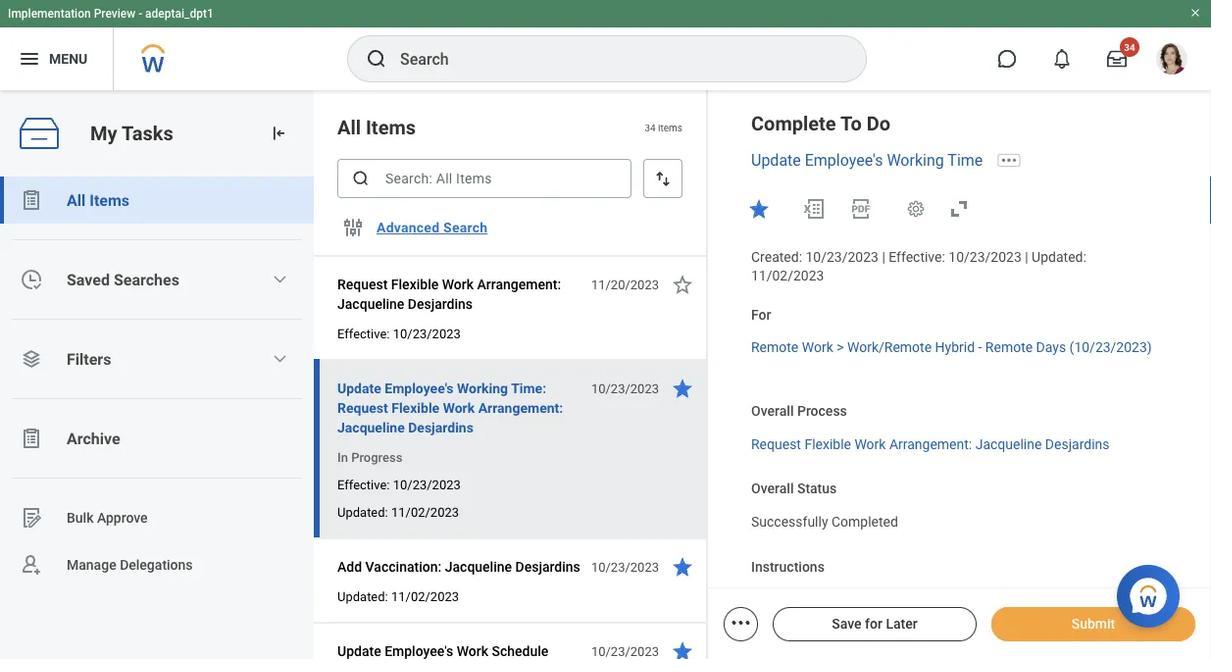 Task type: vqa. For each thing, say whether or not it's contained in the screenshot.
'Time'
yes



Task type: describe. For each thing, give the bounding box(es) containing it.
2 | from the left
[[1025, 249, 1029, 265]]

implementation preview -   adeptai_dpt1
[[8, 7, 214, 21]]

update employee's working time: request flexible work arrangement: jacqueline desjardins
[[337, 380, 563, 436]]

34 for 34
[[1125, 41, 1136, 53]]

filters button
[[0, 336, 314, 383]]

rename image
[[20, 506, 43, 530]]

2 vertical spatial flexible
[[805, 436, 852, 452]]

star image for 10/23/2023
[[671, 640, 695, 659]]

search image inside menu banner
[[365, 47, 389, 71]]

11/02/2023 inside created: 10/23/2023 | effective: 10/23/2023 | updated: 11/02/2023
[[751, 267, 825, 284]]

item list element
[[314, 90, 708, 659]]

advanced search button
[[369, 208, 496, 247]]

gear image
[[907, 199, 926, 219]]

2 effective: 10/23/2023 from the top
[[337, 477, 461, 492]]

my tasks element
[[0, 90, 314, 659]]

close environment banner image
[[1190, 7, 1202, 19]]

configure image
[[341, 216, 365, 239]]

items
[[658, 121, 683, 133]]

working for time:
[[457, 380, 508, 396]]

user plus image
[[20, 553, 43, 577]]

menu banner
[[0, 0, 1212, 90]]

2 updated: 11/02/2023 from the top
[[337, 589, 459, 604]]

Search: All Items text field
[[337, 159, 632, 198]]

clipboard image
[[20, 427, 43, 450]]

update employee's working time
[[751, 151, 983, 170]]

process
[[798, 403, 847, 419]]

manage delegations link
[[0, 542, 314, 589]]

manage
[[67, 557, 116, 573]]

hybrid
[[936, 340, 975, 356]]

add vaccination: jacqueline desjardins
[[337, 559, 581, 575]]

saved
[[67, 270, 110, 289]]

effective: inside created: 10/23/2023 | effective: 10/23/2023 | updated: 11/02/2023
[[889, 249, 946, 265]]

star image for effective: 10/23/2023
[[671, 273, 695, 296]]

- inside remote work > work/remote hybrid - remote days (10/23/2023) link
[[979, 340, 982, 356]]

bulk approve
[[67, 510, 148, 526]]

archive
[[67, 429, 120, 448]]

items inside item list element
[[366, 116, 416, 139]]

related actions image
[[729, 611, 753, 635]]

0 vertical spatial arrangement:
[[477, 276, 561, 292]]

sort image
[[653, 169, 673, 188]]

update employee's working time link
[[751, 151, 983, 170]]

2 remote from the left
[[986, 340, 1033, 356]]

do
[[867, 112, 891, 135]]

created:
[[751, 249, 803, 265]]

progress
[[351, 450, 403, 465]]

all inside button
[[67, 191, 86, 209]]

chevron down image
[[272, 351, 288, 367]]

my
[[90, 122, 117, 145]]

save
[[832, 616, 862, 632]]

request flexible work arrangement: jacqueline desjardins inside button
[[337, 276, 561, 312]]

to
[[841, 112, 862, 135]]

2 vertical spatial request
[[751, 436, 801, 452]]

justify image
[[18, 47, 41, 71]]

update for update employee's working time
[[751, 151, 801, 170]]

1 | from the left
[[882, 249, 886, 265]]

2 vertical spatial effective:
[[337, 477, 390, 492]]

save for later button
[[773, 607, 977, 642]]

perspective image
[[20, 347, 43, 371]]

>
[[837, 340, 844, 356]]

submit
[[1072, 616, 1116, 632]]

employee's for update employee's working time
[[805, 151, 883, 170]]

search image inside item list element
[[351, 169, 371, 188]]

1 vertical spatial request flexible work arrangement: jacqueline desjardins
[[751, 436, 1110, 452]]

tasks
[[122, 122, 173, 145]]

menu button
[[0, 27, 113, 90]]

1 vertical spatial 11/02/2023
[[391, 505, 459, 519]]

advanced
[[377, 220, 440, 236]]

saved searches
[[67, 270, 179, 289]]

overall status
[[751, 481, 837, 497]]

time
[[948, 151, 983, 170]]

employee's for update employee's working time: request flexible work arrangement: jacqueline desjardins
[[385, 380, 454, 396]]

time:
[[511, 380, 547, 396]]

view printable version (pdf) image
[[850, 197, 873, 221]]

1 effective: 10/23/2023 from the top
[[337, 326, 461, 341]]

items inside button
[[90, 191, 130, 209]]

for
[[751, 306, 772, 323]]

profile logan mcneil image
[[1157, 43, 1188, 79]]

chevron down image
[[272, 272, 288, 287]]

34 items
[[645, 121, 683, 133]]

update employee's working time: request flexible work arrangement: jacqueline desjardins button
[[337, 377, 581, 440]]

1 remote from the left
[[751, 340, 799, 356]]

34 button
[[1096, 37, 1140, 80]]



Task type: locate. For each thing, give the bounding box(es) containing it.
add vaccination: jacqueline desjardins button
[[337, 555, 581, 579]]

1 horizontal spatial 34
[[1125, 41, 1136, 53]]

34 inside item list element
[[645, 121, 656, 133]]

0 vertical spatial all
[[337, 116, 361, 139]]

overall left process
[[751, 403, 794, 419]]

10/23/2023
[[806, 249, 879, 265], [949, 249, 1022, 265], [393, 326, 461, 341], [591, 381, 659, 396], [393, 477, 461, 492], [591, 560, 659, 574], [591, 644, 659, 659]]

1 vertical spatial arrangement:
[[478, 400, 563, 416]]

effective: 10/23/2023 down request flexible work arrangement: jacqueline desjardins button at top left
[[337, 326, 461, 341]]

1 horizontal spatial |
[[1025, 249, 1029, 265]]

updated: 11/02/2023 down 'vaccination:'
[[337, 589, 459, 604]]

instructions element
[[751, 580, 1169, 659]]

add
[[337, 559, 362, 575]]

0 vertical spatial overall
[[751, 403, 794, 419]]

all right transformation import image
[[337, 116, 361, 139]]

clipboard image
[[20, 188, 43, 212]]

1 vertical spatial 34
[[645, 121, 656, 133]]

fullscreen image
[[948, 197, 971, 221]]

request flexible work arrangement: jacqueline desjardins link
[[751, 432, 1110, 452]]

1 updated: 11/02/2023 from the top
[[337, 505, 459, 519]]

successfully
[[751, 514, 829, 530]]

effective:
[[889, 249, 946, 265], [337, 326, 390, 341], [337, 477, 390, 492]]

list containing all items
[[0, 177, 314, 589]]

flexible
[[391, 276, 439, 292], [392, 400, 440, 416], [805, 436, 852, 452]]

filters
[[67, 350, 111, 368]]

overall
[[751, 403, 794, 419], [751, 481, 794, 497]]

0 vertical spatial update
[[751, 151, 801, 170]]

1 horizontal spatial working
[[887, 151, 944, 170]]

successfully completed
[[751, 514, 899, 530]]

1 horizontal spatial update
[[751, 151, 801, 170]]

for
[[865, 616, 883, 632]]

flexible down process
[[805, 436, 852, 452]]

34 inside button
[[1125, 41, 1136, 53]]

1 vertical spatial flexible
[[392, 400, 440, 416]]

(10/23/2023)
[[1070, 340, 1152, 356]]

in
[[337, 450, 348, 465]]

- right hybrid
[[979, 340, 982, 356]]

1 vertical spatial updated:
[[337, 505, 388, 519]]

11/02/2023 up 'vaccination:'
[[391, 505, 459, 519]]

1 horizontal spatial -
[[979, 340, 982, 356]]

save for later
[[832, 616, 918, 632]]

overall for overall status
[[751, 481, 794, 497]]

transformation import image
[[269, 124, 288, 143]]

0 vertical spatial -
[[138, 7, 142, 21]]

0 vertical spatial all items
[[337, 116, 416, 139]]

0 horizontal spatial request flexible work arrangement: jacqueline desjardins
[[337, 276, 561, 312]]

completed
[[832, 514, 899, 530]]

searches
[[114, 270, 179, 289]]

1 vertical spatial employee's
[[385, 380, 454, 396]]

update
[[751, 151, 801, 170], [337, 380, 381, 396]]

updated:
[[1032, 249, 1087, 265], [337, 505, 388, 519], [337, 589, 388, 604]]

0 horizontal spatial all items
[[67, 191, 130, 209]]

0 vertical spatial working
[[887, 151, 944, 170]]

11/02/2023 down created:
[[751, 267, 825, 284]]

export to excel image
[[803, 197, 826, 221]]

update inside the update employee's working time: request flexible work arrangement: jacqueline desjardins
[[337, 380, 381, 396]]

1 horizontal spatial all items
[[337, 116, 416, 139]]

effective: 10/23/2023
[[337, 326, 461, 341], [337, 477, 461, 492]]

all inside item list element
[[337, 116, 361, 139]]

1 vertical spatial request
[[337, 400, 388, 416]]

remote work > work/remote hybrid - remote days (10/23/2023) link
[[751, 336, 1152, 356]]

employee's inside the update employee's working time: request flexible work arrangement: jacqueline desjardins
[[385, 380, 454, 396]]

working up gear icon
[[887, 151, 944, 170]]

overall status element
[[751, 502, 899, 531]]

manage delegations
[[67, 557, 193, 573]]

advanced search
[[377, 220, 488, 236]]

34 for 34 items
[[645, 121, 656, 133]]

|
[[882, 249, 886, 265], [1025, 249, 1029, 265]]

- right "preview"
[[138, 7, 142, 21]]

days
[[1037, 340, 1067, 356]]

notifications large image
[[1053, 49, 1072, 69]]

star image
[[671, 555, 695, 579]]

overall for overall process
[[751, 403, 794, 419]]

updated: down in progress
[[337, 505, 388, 519]]

2 vertical spatial 11/02/2023
[[391, 589, 459, 604]]

updated: down add
[[337, 589, 388, 604]]

desjardins inside request flexible work arrangement: jacqueline desjardins button
[[408, 296, 473, 312]]

0 vertical spatial search image
[[365, 47, 389, 71]]

1 horizontal spatial items
[[366, 116, 416, 139]]

1 vertical spatial update
[[337, 380, 381, 396]]

0 vertical spatial updated:
[[1032, 249, 1087, 265]]

employee's up progress
[[385, 380, 454, 396]]

0 vertical spatial effective: 10/23/2023
[[337, 326, 461, 341]]

in progress
[[337, 450, 403, 465]]

0 vertical spatial items
[[366, 116, 416, 139]]

all items inside item list element
[[337, 116, 416, 139]]

delegations
[[120, 557, 193, 573]]

request flexible work arrangement: jacqueline desjardins button
[[337, 273, 581, 316]]

desjardins inside request flexible work arrangement: jacqueline desjardins link
[[1046, 436, 1110, 452]]

34 left profile logan mcneil image in the top of the page
[[1125, 41, 1136, 53]]

working
[[887, 151, 944, 170], [457, 380, 508, 396]]

arrangement:
[[477, 276, 561, 292], [478, 400, 563, 416], [890, 436, 972, 452]]

employee's
[[805, 151, 883, 170], [385, 380, 454, 396]]

11/02/2023 down 'vaccination:'
[[391, 589, 459, 604]]

0 horizontal spatial update
[[337, 380, 381, 396]]

11/20/2023
[[591, 277, 659, 292]]

all items button
[[0, 177, 314, 224]]

inbox large image
[[1108, 49, 1127, 69]]

search image
[[365, 47, 389, 71], [351, 169, 371, 188]]

approve
[[97, 510, 148, 526]]

0 horizontal spatial working
[[457, 380, 508, 396]]

working inside the update employee's working time: request flexible work arrangement: jacqueline desjardins
[[457, 380, 508, 396]]

1 vertical spatial effective: 10/23/2023
[[337, 477, 461, 492]]

submit button
[[992, 607, 1196, 642]]

bulk approve link
[[0, 494, 314, 542]]

clock check image
[[20, 268, 43, 291]]

search
[[443, 220, 488, 236]]

bulk
[[67, 510, 94, 526]]

overall up successfully
[[751, 481, 794, 497]]

updated: 11/02/2023
[[337, 505, 459, 519], [337, 589, 459, 604]]

0 horizontal spatial employee's
[[385, 380, 454, 396]]

1 horizontal spatial all
[[337, 116, 361, 139]]

list
[[0, 177, 314, 589]]

0 horizontal spatial all
[[67, 191, 86, 209]]

1 vertical spatial all
[[67, 191, 86, 209]]

-
[[138, 7, 142, 21], [979, 340, 982, 356]]

1 horizontal spatial request flexible work arrangement: jacqueline desjardins
[[751, 436, 1110, 452]]

1 vertical spatial effective:
[[337, 326, 390, 341]]

0 vertical spatial flexible
[[391, 276, 439, 292]]

all items
[[337, 116, 416, 139], [67, 191, 130, 209]]

updated: up "days"
[[1032, 249, 1087, 265]]

request down overall process
[[751, 436, 801, 452]]

all items inside button
[[67, 191, 130, 209]]

working for time
[[887, 151, 944, 170]]

adeptai_dpt1
[[145, 7, 214, 21]]

0 horizontal spatial items
[[90, 191, 130, 209]]

request up in progress
[[337, 400, 388, 416]]

saved searches button
[[0, 256, 314, 303]]

1 overall from the top
[[751, 403, 794, 419]]

update down complete at the right top
[[751, 151, 801, 170]]

updated: inside created: 10/23/2023 | effective: 10/23/2023 | updated: 11/02/2023
[[1032, 249, 1087, 265]]

working left time:
[[457, 380, 508, 396]]

effective: 10/23/2023 down progress
[[337, 477, 461, 492]]

preview
[[94, 7, 136, 21]]

desjardins inside add vaccination: jacqueline desjardins button
[[516, 559, 581, 575]]

1 vertical spatial -
[[979, 340, 982, 356]]

1 vertical spatial search image
[[351, 169, 371, 188]]

overall process
[[751, 403, 847, 419]]

work inside the update employee's working time: request flexible work arrangement: jacqueline desjardins
[[443, 400, 475, 416]]

0 horizontal spatial -
[[138, 7, 142, 21]]

remote
[[751, 340, 799, 356], [986, 340, 1033, 356]]

0 vertical spatial request flexible work arrangement: jacqueline desjardins
[[337, 276, 561, 312]]

0 vertical spatial request
[[337, 276, 388, 292]]

1 vertical spatial updated: 11/02/2023
[[337, 589, 459, 604]]

employee's down 'to'
[[805, 151, 883, 170]]

vaccination:
[[366, 559, 442, 575]]

0 horizontal spatial remote
[[751, 340, 799, 356]]

update for update employee's working time: request flexible work arrangement: jacqueline desjardins
[[337, 380, 381, 396]]

0 horizontal spatial |
[[882, 249, 886, 265]]

desjardins
[[408, 296, 473, 312], [408, 419, 474, 436], [1046, 436, 1110, 452], [516, 559, 581, 575]]

work
[[442, 276, 474, 292], [802, 340, 834, 356], [443, 400, 475, 416], [855, 436, 886, 452]]

0 vertical spatial 11/02/2023
[[751, 267, 825, 284]]

instructions
[[751, 559, 825, 575]]

items
[[366, 116, 416, 139], [90, 191, 130, 209]]

request inside the update employee's working time: request flexible work arrangement: jacqueline desjardins
[[337, 400, 388, 416]]

all right clipboard icon
[[67, 191, 86, 209]]

flexible inside the update employee's working time: request flexible work arrangement: jacqueline desjardins
[[392, 400, 440, 416]]

request down configure icon
[[337, 276, 388, 292]]

desjardins inside the update employee's working time: request flexible work arrangement: jacqueline desjardins
[[408, 419, 474, 436]]

remote down for
[[751, 340, 799, 356]]

archive button
[[0, 415, 314, 462]]

1 vertical spatial all items
[[67, 191, 130, 209]]

request flexible work arrangement: jacqueline desjardins
[[337, 276, 561, 312], [751, 436, 1110, 452]]

11/02/2023
[[751, 267, 825, 284], [391, 505, 459, 519], [391, 589, 459, 604]]

flexible up progress
[[392, 400, 440, 416]]

2 vertical spatial arrangement:
[[890, 436, 972, 452]]

complete
[[751, 112, 837, 135]]

0 vertical spatial employee's
[[805, 151, 883, 170]]

Search Workday  search field
[[400, 37, 826, 80]]

flexible down advanced
[[391, 276, 439, 292]]

0 horizontal spatial 34
[[645, 121, 656, 133]]

implementation
[[8, 7, 91, 21]]

remote work > work/remote hybrid - remote days (10/23/2023)
[[751, 340, 1152, 356]]

34
[[1125, 41, 1136, 53], [645, 121, 656, 133]]

jacqueline
[[337, 296, 405, 312], [337, 419, 405, 436], [976, 436, 1042, 452], [445, 559, 512, 575]]

created: 10/23/2023 | effective: 10/23/2023 | updated: 11/02/2023
[[751, 249, 1090, 284]]

2 vertical spatial updated:
[[337, 589, 388, 604]]

later
[[886, 616, 918, 632]]

request
[[337, 276, 388, 292], [337, 400, 388, 416], [751, 436, 801, 452]]

jacqueline inside the update employee's working time: request flexible work arrangement: jacqueline desjardins
[[337, 419, 405, 436]]

arrangement: inside the update employee's working time: request flexible work arrangement: jacqueline desjardins
[[478, 400, 563, 416]]

0 vertical spatial 34
[[1125, 41, 1136, 53]]

status
[[798, 481, 837, 497]]

1 vertical spatial items
[[90, 191, 130, 209]]

complete to do
[[751, 112, 891, 135]]

menu
[[49, 51, 88, 67]]

1 vertical spatial overall
[[751, 481, 794, 497]]

updated: 11/02/2023 up 'vaccination:'
[[337, 505, 459, 519]]

2 overall from the top
[[751, 481, 794, 497]]

my tasks
[[90, 122, 173, 145]]

remote left "days"
[[986, 340, 1033, 356]]

0 vertical spatial effective:
[[889, 249, 946, 265]]

0 vertical spatial updated: 11/02/2023
[[337, 505, 459, 519]]

work/remote
[[848, 340, 932, 356]]

star image
[[748, 197, 771, 221], [671, 273, 695, 296], [671, 377, 695, 400], [671, 640, 695, 659]]

- inside menu banner
[[138, 7, 142, 21]]

all
[[337, 116, 361, 139], [67, 191, 86, 209]]

34 left items
[[645, 121, 656, 133]]

1 vertical spatial working
[[457, 380, 508, 396]]

update up in progress
[[337, 380, 381, 396]]

star image for in progress
[[671, 377, 695, 400]]

1 horizontal spatial remote
[[986, 340, 1033, 356]]

1 horizontal spatial employee's
[[805, 151, 883, 170]]



